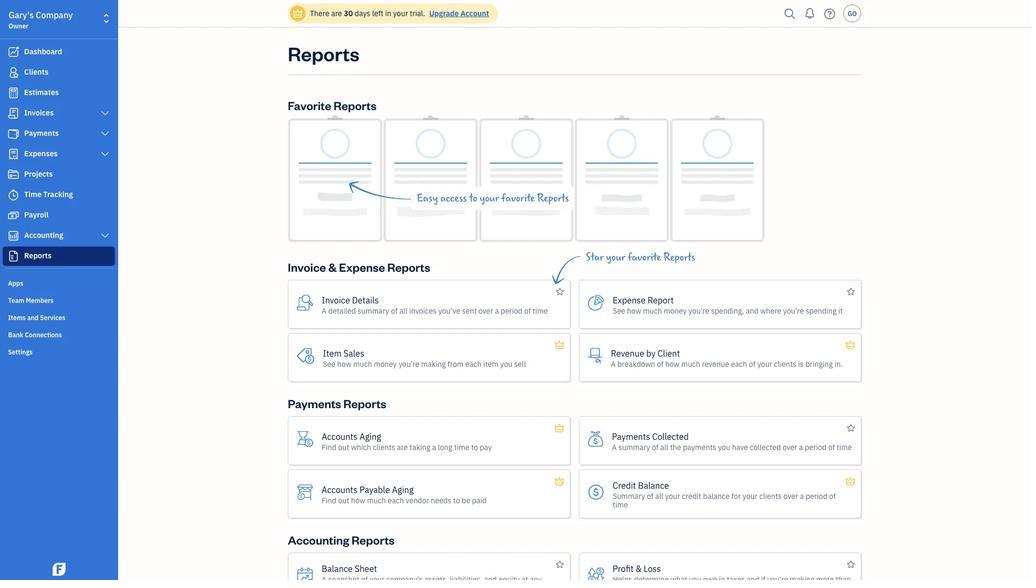 Task type: vqa. For each thing, say whether or not it's contained in the screenshot.


Task type: describe. For each thing, give the bounding box(es) containing it.
how inside the accounts payable aging find out how much each vendor needs to be paid
[[351, 495, 365, 505]]

payments for payments collected a summary of all the payments you have collected over a period of time
[[612, 431, 650, 442]]

each for item sales
[[465, 359, 482, 369]]

settings link
[[3, 343, 115, 359]]

revenue
[[702, 359, 729, 369]]

and inside expense report see how much money you're spending, and where you're spending it
[[746, 306, 759, 316]]

credit balance summary of all your credit balance for your clients over a period of time
[[613, 480, 836, 509]]

balance
[[703, 491, 730, 501]]

crown image for credit balance
[[845, 475, 856, 488]]

expense inside star your favorite reports invoice & expense reports
[[339, 259, 385, 274]]

project image
[[7, 169, 20, 180]]

members
[[26, 296, 54, 305]]

tracking
[[43, 189, 73, 199]]

making
[[421, 359, 446, 369]]

see for expense report
[[613, 306, 625, 316]]

apps link
[[3, 274, 115, 291]]

time inside credit balance summary of all your credit balance for your clients over a period of time
[[613, 499, 628, 509]]

item sales see how much money you're making from each item you sell
[[323, 347, 526, 369]]

invoices
[[24, 108, 54, 118]]

upgrade
[[429, 8, 459, 18]]

& inside star your favorite reports invoice & expense reports
[[328, 259, 337, 274]]

to inside the accounts aging find out which clients are taking a long time to pay
[[471, 442, 478, 452]]

apps
[[8, 279, 23, 287]]

timer image
[[7, 190, 20, 200]]

sales
[[344, 347, 364, 359]]

you inside payments collected a summary of all the payments you have collected over a period of time
[[718, 442, 730, 452]]

all inside invoice details a detailed summary of all invoices you've sent over a period of time
[[399, 306, 407, 316]]

there
[[310, 8, 329, 18]]

in
[[385, 8, 391, 18]]

invoice details a detailed summary of all invoices you've sent over a period of time
[[322, 294, 548, 316]]

a inside credit balance summary of all your credit balance for your clients over a period of time
[[800, 491, 804, 501]]

services
[[40, 313, 65, 322]]

much inside expense report see how much money you're spending, and where you're spending it
[[643, 306, 662, 316]]

expenses
[[24, 148, 58, 158]]

each for revenue by client
[[731, 359, 747, 369]]

details
[[352, 294, 379, 306]]

period for credit balance
[[806, 491, 827, 501]]

payroll
[[24, 210, 48, 220]]

balance sheet
[[322, 563, 377, 574]]

long
[[438, 442, 452, 452]]

you've
[[438, 306, 460, 316]]

summary
[[613, 491, 645, 501]]

30
[[344, 8, 353, 18]]

bank connections
[[8, 330, 62, 339]]

your right access
[[480, 192, 499, 204]]

over inside invoice details a detailed summary of all invoices you've sent over a period of time
[[479, 306, 493, 316]]

payment image
[[7, 128, 20, 139]]

chevron large down image
[[100, 109, 110, 118]]

estimates
[[24, 87, 59, 97]]

balance inside credit balance summary of all your credit balance for your clients over a period of time
[[638, 480, 669, 491]]

projects link
[[3, 165, 115, 184]]

spending
[[806, 306, 837, 316]]

by
[[646, 347, 656, 359]]

see for item sales
[[323, 359, 335, 369]]

0 horizontal spatial are
[[331, 8, 342, 18]]

clients link
[[3, 63, 115, 82]]

period inside invoice details a detailed summary of all invoices you've sent over a period of time
[[501, 306, 523, 316]]

main element
[[0, 0, 145, 580]]

credit
[[682, 491, 701, 501]]

sheet
[[355, 563, 377, 574]]

much inside 'item sales see how much money you're making from each item you sell'
[[353, 359, 372, 369]]

vendor
[[406, 495, 429, 505]]

projects
[[24, 169, 53, 179]]

your left the credit
[[665, 491, 680, 501]]

spending,
[[711, 306, 744, 316]]

invoice inside invoice details a detailed summary of all invoices you've sent over a period of time
[[322, 294, 350, 306]]

owner
[[9, 21, 28, 30]]

be
[[462, 495, 470, 505]]

you're for report
[[688, 306, 709, 316]]

payments for payments reports
[[288, 396, 341, 411]]

a inside the accounts aging find out which clients are taking a long time to pay
[[432, 442, 436, 452]]

taking
[[410, 442, 430, 452]]

items and services
[[8, 313, 65, 322]]

connections
[[25, 330, 62, 339]]

where
[[760, 306, 781, 316]]

item
[[483, 359, 499, 369]]

your inside revenue by client a breakdown of how much revenue each of your clients is bringing in.
[[757, 359, 772, 369]]

team members
[[8, 296, 54, 305]]

reports inside main element
[[24, 251, 52, 260]]

payments for payments
[[24, 128, 59, 138]]

balance sheet link
[[288, 553, 570, 580]]

time
[[24, 189, 41, 199]]

notifications image
[[801, 3, 818, 24]]

access
[[440, 192, 467, 204]]

clients inside credit balance summary of all your credit balance for your clients over a period of time
[[759, 491, 782, 501]]

revenue
[[611, 347, 644, 359]]

credit
[[613, 480, 636, 491]]

collected
[[750, 442, 781, 452]]

profit & loss link
[[579, 553, 861, 580]]

client
[[658, 347, 680, 359]]

company
[[36, 9, 73, 21]]

invoice inside star your favorite reports invoice & expense reports
[[288, 259, 326, 274]]

accounting reports
[[288, 532, 395, 547]]

over for credit balance
[[784, 491, 798, 501]]

time tracking
[[24, 189, 73, 199]]

a inside payments collected a summary of all the payments you have collected over a period of time
[[799, 442, 803, 452]]

2 horizontal spatial you're
[[783, 306, 804, 316]]

expenses link
[[3, 144, 115, 164]]

much inside revenue by client a breakdown of how much revenue each of your clients is bringing in.
[[681, 359, 700, 369]]

a inside invoice details a detailed summary of all invoices you've sent over a period of time
[[495, 306, 499, 316]]

your inside star your favorite reports invoice & expense reports
[[606, 251, 625, 263]]

dashboard
[[24, 46, 62, 56]]

payments reports
[[288, 396, 386, 411]]

payments collected a summary of all the payments you have collected over a period of time
[[612, 431, 852, 452]]

expense report see how much money you're spending, and where you're spending it
[[613, 294, 843, 316]]

favorite reports
[[288, 97, 377, 113]]

it
[[838, 306, 843, 316]]

find inside the accounts payable aging find out how much each vendor needs to be paid
[[322, 495, 336, 505]]

out inside the accounts payable aging find out how much each vendor needs to be paid
[[338, 495, 349, 505]]

money image
[[7, 210, 20, 221]]

a for invoice details
[[322, 306, 327, 316]]

bank
[[8, 330, 23, 339]]

summary inside invoice details a detailed summary of all invoices you've sent over a period of time
[[358, 306, 389, 316]]

upgrade account link
[[427, 8, 489, 18]]

go button
[[843, 4, 861, 23]]



Task type: locate. For each thing, give the bounding box(es) containing it.
0 vertical spatial out
[[338, 442, 349, 452]]

crown image for sales
[[554, 338, 565, 351]]

money inside 'item sales see how much money you're making from each item you sell'
[[374, 359, 397, 369]]

1 chevron large down image from the top
[[100, 129, 110, 138]]

clients right which
[[373, 442, 395, 452]]

dashboard link
[[3, 42, 115, 62]]

period
[[501, 306, 523, 316], [805, 442, 827, 452], [806, 491, 827, 501]]

your right in
[[393, 8, 408, 18]]

0 vertical spatial summary
[[358, 306, 389, 316]]

1 vertical spatial invoice
[[322, 294, 350, 306]]

money for report
[[664, 306, 687, 316]]

1 vertical spatial balance
[[322, 563, 353, 574]]

how up "accounting reports" on the left of page
[[351, 495, 365, 505]]

payments inside main element
[[24, 128, 59, 138]]

in.
[[835, 359, 843, 369]]

1 vertical spatial you
[[718, 442, 730, 452]]

your right for
[[743, 491, 758, 501]]

all right "summary"
[[655, 491, 663, 501]]

0 horizontal spatial see
[[323, 359, 335, 369]]

money up client at right
[[664, 306, 687, 316]]

there are 30 days left in your trial. upgrade account
[[310, 8, 489, 18]]

0 horizontal spatial &
[[328, 259, 337, 274]]

accounts left payable
[[322, 484, 358, 495]]

reports link
[[3, 247, 115, 266]]

1 vertical spatial clients
[[373, 442, 395, 452]]

and inside main element
[[27, 313, 38, 322]]

0 vertical spatial money
[[664, 306, 687, 316]]

1 vertical spatial &
[[636, 563, 642, 574]]

your left is
[[757, 359, 772, 369]]

0 vertical spatial aging
[[360, 431, 381, 442]]

2 chevron large down image from the top
[[100, 150, 110, 158]]

2 vertical spatial period
[[806, 491, 827, 501]]

0 vertical spatial a
[[322, 306, 327, 316]]

0 vertical spatial clients
[[774, 359, 796, 369]]

you left sell
[[500, 359, 512, 369]]

crown image
[[292, 8, 303, 19], [845, 338, 856, 351], [554, 475, 565, 488], [845, 475, 856, 488]]

chevron large down image for expenses
[[100, 150, 110, 158]]

time inside invoice details a detailed summary of all invoices you've sent over a period of time
[[533, 306, 548, 316]]

payments left collected
[[612, 431, 650, 442]]

& inside "link"
[[636, 563, 642, 574]]

out inside the accounts aging find out which clients are taking a long time to pay
[[338, 442, 349, 452]]

see left sales
[[323, 359, 335, 369]]

your right star
[[606, 251, 625, 263]]

settings
[[8, 347, 33, 356]]

2 vertical spatial to
[[453, 495, 460, 505]]

2 horizontal spatial each
[[731, 359, 747, 369]]

1 horizontal spatial are
[[397, 442, 408, 452]]

1 horizontal spatial and
[[746, 306, 759, 316]]

a up credit
[[612, 442, 617, 452]]

and
[[746, 306, 759, 316], [27, 313, 38, 322]]

each left vendor
[[388, 495, 404, 505]]

0 vertical spatial &
[[328, 259, 337, 274]]

summary inside payments collected a summary of all the payments you have collected over a period of time
[[619, 442, 650, 452]]

0 vertical spatial expense
[[339, 259, 385, 274]]

1 horizontal spatial money
[[664, 306, 687, 316]]

expense left report
[[613, 294, 646, 306]]

see left report
[[613, 306, 625, 316]]

2 vertical spatial chevron large down image
[[100, 231, 110, 240]]

accounts inside the accounts aging find out which clients are taking a long time to pay
[[322, 431, 358, 442]]

1 horizontal spatial summary
[[619, 442, 650, 452]]

chevron large down image for payments
[[100, 129, 110, 138]]

accounts
[[322, 431, 358, 442], [322, 484, 358, 495]]

item
[[323, 347, 342, 359]]

are
[[331, 8, 342, 18], [397, 442, 408, 452]]

3 chevron large down image from the top
[[100, 231, 110, 240]]

needs
[[431, 495, 451, 505]]

loss
[[644, 563, 661, 574]]

payments down item
[[288, 396, 341, 411]]

easy access to your favorite reports
[[417, 192, 569, 204]]

pay
[[480, 442, 492, 452]]

the
[[670, 442, 681, 452]]

accounts for accounts aging
[[322, 431, 358, 442]]

summary left collected
[[619, 442, 650, 452]]

detailed
[[328, 306, 356, 316]]

1 horizontal spatial aging
[[392, 484, 414, 495]]

1 horizontal spatial &
[[636, 563, 642, 574]]

balance
[[638, 480, 669, 491], [322, 563, 353, 574]]

accounting inside accounting link
[[24, 230, 63, 240]]

chevron large down image for accounting
[[100, 231, 110, 240]]

0 vertical spatial over
[[479, 306, 493, 316]]

much up by
[[643, 306, 662, 316]]

you inside 'item sales see how much money you're making from each item you sell'
[[500, 359, 512, 369]]

each inside 'item sales see how much money you're making from each item you sell'
[[465, 359, 482, 369]]

1 vertical spatial see
[[323, 359, 335, 369]]

report image
[[7, 251, 20, 262]]

you're right where
[[783, 306, 804, 316]]

much right client at right
[[681, 359, 700, 369]]

summary
[[358, 306, 389, 316], [619, 442, 650, 452]]

chevron large down image inside accounting link
[[100, 231, 110, 240]]

breakdown
[[618, 359, 655, 369]]

chevron large down image
[[100, 129, 110, 138], [100, 150, 110, 158], [100, 231, 110, 240]]

payments
[[24, 128, 59, 138], [288, 396, 341, 411], [612, 431, 650, 442]]

0 vertical spatial balance
[[638, 480, 669, 491]]

payments up expenses
[[24, 128, 59, 138]]

accounting link
[[3, 226, 115, 245]]

from
[[448, 359, 464, 369]]

1 horizontal spatial payments
[[288, 396, 341, 411]]

crown image
[[554, 338, 565, 351], [554, 422, 565, 434]]

a left detailed
[[322, 306, 327, 316]]

each left item
[[465, 359, 482, 369]]

how inside revenue by client a breakdown of how much revenue each of your clients is bringing in.
[[665, 359, 680, 369]]

aging
[[360, 431, 381, 442], [392, 484, 414, 495]]

0 vertical spatial period
[[501, 306, 523, 316]]

1 vertical spatial to
[[471, 442, 478, 452]]

time inside the accounts aging find out which clients are taking a long time to pay
[[454, 442, 469, 452]]

0 vertical spatial to
[[469, 192, 477, 204]]

to
[[469, 192, 477, 204], [471, 442, 478, 452], [453, 495, 460, 505]]

0 horizontal spatial payments
[[24, 128, 59, 138]]

0 vertical spatial accounts
[[322, 431, 358, 442]]

0 vertical spatial crown image
[[554, 338, 565, 351]]

you
[[500, 359, 512, 369], [718, 442, 730, 452]]

paid
[[472, 495, 487, 505]]

team members link
[[3, 292, 115, 308]]

sell
[[514, 359, 526, 369]]

you're
[[688, 306, 709, 316], [783, 306, 804, 316], [399, 359, 419, 369]]

much
[[643, 306, 662, 316], [353, 359, 372, 369], [681, 359, 700, 369], [367, 495, 386, 505]]

1 vertical spatial payments
[[288, 396, 341, 411]]

1 vertical spatial chevron large down image
[[100, 150, 110, 158]]

& up detailed
[[328, 259, 337, 274]]

clients
[[24, 67, 48, 77]]

1 crown image from the top
[[554, 338, 565, 351]]

account
[[461, 8, 489, 18]]

to right access
[[469, 192, 477, 204]]

left
[[372, 8, 383, 18]]

are left 30
[[331, 8, 342, 18]]

0 vertical spatial payments
[[24, 128, 59, 138]]

to left 'pay'
[[471, 442, 478, 452]]

find up "accounting reports" on the left of page
[[322, 495, 336, 505]]

how left report
[[627, 306, 641, 316]]

2 vertical spatial all
[[655, 491, 663, 501]]

0 horizontal spatial you
[[500, 359, 512, 369]]

all inside credit balance summary of all your credit balance for your clients over a period of time
[[655, 491, 663, 501]]

over for payments collected
[[783, 442, 797, 452]]

1 vertical spatial aging
[[392, 484, 414, 495]]

2 accounts from the top
[[322, 484, 358, 495]]

see
[[613, 306, 625, 316], [323, 359, 335, 369]]

2 vertical spatial a
[[612, 442, 617, 452]]

reports
[[288, 40, 359, 66], [334, 97, 377, 113], [537, 192, 569, 204], [24, 251, 52, 260], [664, 251, 695, 263], [387, 259, 430, 274], [343, 396, 386, 411], [352, 532, 395, 547]]

time
[[533, 306, 548, 316], [454, 442, 469, 452], [837, 442, 852, 452], [613, 499, 628, 509]]

accounting up balance sheet
[[288, 532, 349, 547]]

how
[[627, 306, 641, 316], [337, 359, 351, 369], [665, 359, 680, 369], [351, 495, 365, 505]]

to inside the accounts payable aging find out how much each vendor needs to be paid
[[453, 495, 460, 505]]

find inside the accounts aging find out which clients are taking a long time to pay
[[322, 442, 336, 452]]

2 vertical spatial clients
[[759, 491, 782, 501]]

1 out from the top
[[338, 442, 349, 452]]

a left breakdown
[[611, 359, 616, 369]]

1 vertical spatial a
[[611, 359, 616, 369]]

clients right for
[[759, 491, 782, 501]]

much inside the accounts payable aging find out how much each vendor needs to be paid
[[367, 495, 386, 505]]

accounts payable aging find out how much each vendor needs to be paid
[[322, 484, 487, 505]]

0 horizontal spatial summary
[[358, 306, 389, 316]]

0 vertical spatial invoice
[[288, 259, 326, 274]]

have
[[732, 442, 748, 452]]

gary's
[[9, 9, 34, 21]]

0 horizontal spatial money
[[374, 359, 397, 369]]

2 find from the top
[[322, 495, 336, 505]]

period for payments collected
[[805, 442, 827, 452]]

aging down payments reports
[[360, 431, 381, 442]]

each inside revenue by client a breakdown of how much revenue each of your clients is bringing in.
[[731, 359, 747, 369]]

update favorite status for expense report image
[[847, 285, 855, 298]]

0 horizontal spatial and
[[27, 313, 38, 322]]

out left payable
[[338, 495, 349, 505]]

are inside the accounts aging find out which clients are taking a long time to pay
[[397, 442, 408, 452]]

each inside the accounts payable aging find out how much each vendor needs to be paid
[[388, 495, 404, 505]]

for
[[731, 491, 741, 501]]

0 vertical spatial accounting
[[24, 230, 63, 240]]

gary's company owner
[[9, 9, 73, 30]]

period inside credit balance summary of all your credit balance for your clients over a period of time
[[806, 491, 827, 501]]

star
[[586, 251, 604, 263]]

accounting for accounting
[[24, 230, 63, 240]]

crown image for revenue by client
[[845, 338, 856, 351]]

each
[[465, 359, 482, 369], [731, 359, 747, 369], [388, 495, 404, 505]]

client image
[[7, 67, 20, 78]]

aging inside the accounts aging find out which clients are taking a long time to pay
[[360, 431, 381, 442]]

expense
[[339, 259, 385, 274], [613, 294, 646, 306]]

0 horizontal spatial balance
[[322, 563, 353, 574]]

0 vertical spatial find
[[322, 442, 336, 452]]

report
[[648, 294, 674, 306]]

money right sales
[[374, 359, 397, 369]]

invoices
[[409, 306, 437, 316]]

a for payments collected
[[612, 442, 617, 452]]

expense up details
[[339, 259, 385, 274]]

crown image for accounts payable aging
[[554, 475, 565, 488]]

2 horizontal spatial payments
[[612, 431, 650, 442]]

are left taking
[[397, 442, 408, 452]]

period inside payments collected a summary of all the payments you have collected over a period of time
[[805, 442, 827, 452]]

update favorite status for profit & loss image
[[847, 558, 855, 571]]

money for sales
[[374, 359, 397, 369]]

accounts aging find out which clients are taking a long time to pay
[[322, 431, 492, 452]]

favorite
[[288, 97, 331, 113]]

out left which
[[338, 442, 349, 452]]

which
[[351, 442, 371, 452]]

go to help image
[[821, 6, 838, 22]]

aging inside the accounts payable aging find out how much each vendor needs to be paid
[[392, 484, 414, 495]]

out
[[338, 442, 349, 452], [338, 495, 349, 505]]

0 vertical spatial are
[[331, 8, 342, 18]]

to left be
[[453, 495, 460, 505]]

clients left is
[[774, 359, 796, 369]]

search image
[[781, 6, 799, 22]]

a inside invoice details a detailed summary of all invoices you've sent over a period of time
[[322, 306, 327, 316]]

and left where
[[746, 306, 759, 316]]

1 vertical spatial summary
[[619, 442, 650, 452]]

accounts for accounts payable aging
[[322, 484, 358, 495]]

items
[[8, 313, 26, 322]]

you're for sales
[[399, 359, 419, 369]]

you're left 'making'
[[399, 359, 419, 369]]

each right revenue
[[731, 359, 747, 369]]

payroll link
[[3, 206, 115, 225]]

star your favorite reports invoice & expense reports
[[288, 251, 695, 274]]

favorite
[[502, 192, 535, 204], [628, 251, 661, 263]]

days
[[355, 8, 370, 18]]

1 vertical spatial period
[[805, 442, 827, 452]]

you're left spending,
[[688, 306, 709, 316]]

1 find from the top
[[322, 442, 336, 452]]

profit & loss
[[613, 563, 661, 574]]

invoice image
[[7, 108, 20, 119]]

over inside credit balance summary of all your credit balance for your clients over a period of time
[[784, 491, 798, 501]]

1 vertical spatial out
[[338, 495, 349, 505]]

aging right payable
[[392, 484, 414, 495]]

0 vertical spatial all
[[399, 306, 407, 316]]

1 vertical spatial money
[[374, 359, 397, 369]]

0 vertical spatial you
[[500, 359, 512, 369]]

balance right credit
[[638, 480, 669, 491]]

estimate image
[[7, 88, 20, 98]]

0 horizontal spatial you're
[[399, 359, 419, 369]]

0 vertical spatial see
[[613, 306, 625, 316]]

trial.
[[410, 8, 425, 18]]

0 vertical spatial favorite
[[502, 192, 535, 204]]

estimates link
[[3, 83, 115, 103]]

items and services link
[[3, 309, 115, 325]]

0 horizontal spatial aging
[[360, 431, 381, 442]]

1 accounts from the top
[[322, 431, 358, 442]]

2 out from the top
[[338, 495, 349, 505]]

all inside payments collected a summary of all the payments you have collected over a period of time
[[660, 442, 668, 452]]

how up payments reports
[[337, 359, 351, 369]]

much left vendor
[[367, 495, 386, 505]]

accounts down payments reports
[[322, 431, 358, 442]]

1 vertical spatial accounts
[[322, 484, 358, 495]]

2 vertical spatial payments
[[612, 431, 650, 442]]

a inside payments collected a summary of all the payments you have collected over a period of time
[[612, 442, 617, 452]]

all left invoices
[[399, 306, 407, 316]]

how right by
[[665, 359, 680, 369]]

crown image for aging
[[554, 422, 565, 434]]

0 horizontal spatial expense
[[339, 259, 385, 274]]

you left the have
[[718, 442, 730, 452]]

accounts inside the accounts payable aging find out how much each vendor needs to be paid
[[322, 484, 358, 495]]

much right item
[[353, 359, 372, 369]]

1 vertical spatial accounting
[[288, 532, 349, 547]]

freshbooks image
[[50, 563, 68, 576]]

clients inside the accounts aging find out which clients are taking a long time to pay
[[373, 442, 395, 452]]

money inside expense report see how much money you're spending, and where you're spending it
[[664, 306, 687, 316]]

find left which
[[322, 442, 336, 452]]

payable
[[360, 484, 390, 495]]

chart image
[[7, 230, 20, 241]]

payments inside payments collected a summary of all the payments you have collected over a period of time
[[612, 431, 650, 442]]

balance left "sheet" on the bottom of page
[[322, 563, 353, 574]]

0 horizontal spatial each
[[388, 495, 404, 505]]

1 vertical spatial all
[[660, 442, 668, 452]]

dashboard image
[[7, 47, 20, 57]]

invoices link
[[3, 104, 115, 123]]

sent
[[462, 306, 477, 316]]

time tracking link
[[3, 185, 115, 205]]

see inside 'item sales see how much money you're making from each item you sell'
[[323, 359, 335, 369]]

update favorite status for balance sheet image
[[556, 558, 564, 571]]

money
[[664, 306, 687, 316], [374, 359, 397, 369]]

1 horizontal spatial balance
[[638, 480, 669, 491]]

expense inside expense report see how much money you're spending, and where you're spending it
[[613, 294, 646, 306]]

you're inside 'item sales see how much money you're making from each item you sell'
[[399, 359, 419, 369]]

1 vertical spatial over
[[783, 442, 797, 452]]

clients inside revenue by client a breakdown of how much revenue each of your clients is bringing in.
[[774, 359, 796, 369]]

and right items
[[27, 313, 38, 322]]

team
[[8, 296, 24, 305]]

accounting down payroll
[[24, 230, 63, 240]]

over inside payments collected a summary of all the payments you have collected over a period of time
[[783, 442, 797, 452]]

easy
[[417, 192, 438, 204]]

time inside payments collected a summary of all the payments you have collected over a period of time
[[837, 442, 852, 452]]

1 horizontal spatial see
[[613, 306, 625, 316]]

1 vertical spatial are
[[397, 442, 408, 452]]

1 horizontal spatial accounting
[[288, 532, 349, 547]]

revenue by client a breakdown of how much revenue each of your clients is bringing in.
[[611, 347, 843, 369]]

a inside revenue by client a breakdown of how much revenue each of your clients is bringing in.
[[611, 359, 616, 369]]

1 vertical spatial expense
[[613, 294, 646, 306]]

all
[[399, 306, 407, 316], [660, 442, 668, 452], [655, 491, 663, 501]]

see inside expense report see how much money you're spending, and where you're spending it
[[613, 306, 625, 316]]

expense image
[[7, 149, 20, 160]]

1 horizontal spatial expense
[[613, 294, 646, 306]]

1 horizontal spatial you
[[718, 442, 730, 452]]

0 horizontal spatial favorite
[[502, 192, 535, 204]]

how inside 'item sales see how much money you're making from each item you sell'
[[337, 359, 351, 369]]

0 vertical spatial chevron large down image
[[100, 129, 110, 138]]

1 horizontal spatial favorite
[[628, 251, 661, 263]]

update favorite status for payments collected image
[[847, 422, 855, 435]]

all left the
[[660, 442, 668, 452]]

accounting for accounting reports
[[288, 532, 349, 547]]

summary right detailed
[[358, 306, 389, 316]]

2 crown image from the top
[[554, 422, 565, 434]]

favorite inside star your favorite reports invoice & expense reports
[[628, 251, 661, 263]]

1 vertical spatial favorite
[[628, 251, 661, 263]]

go
[[848, 9, 857, 18]]

1 vertical spatial crown image
[[554, 422, 565, 434]]

1 horizontal spatial each
[[465, 359, 482, 369]]

update favorite status for invoice details image
[[556, 285, 564, 298]]

0 horizontal spatial accounting
[[24, 230, 63, 240]]

how inside expense report see how much money you're spending, and where you're spending it
[[627, 306, 641, 316]]

find
[[322, 442, 336, 452], [322, 495, 336, 505]]

& left loss
[[636, 563, 642, 574]]

2 vertical spatial over
[[784, 491, 798, 501]]

1 vertical spatial find
[[322, 495, 336, 505]]

1 horizontal spatial you're
[[688, 306, 709, 316]]



